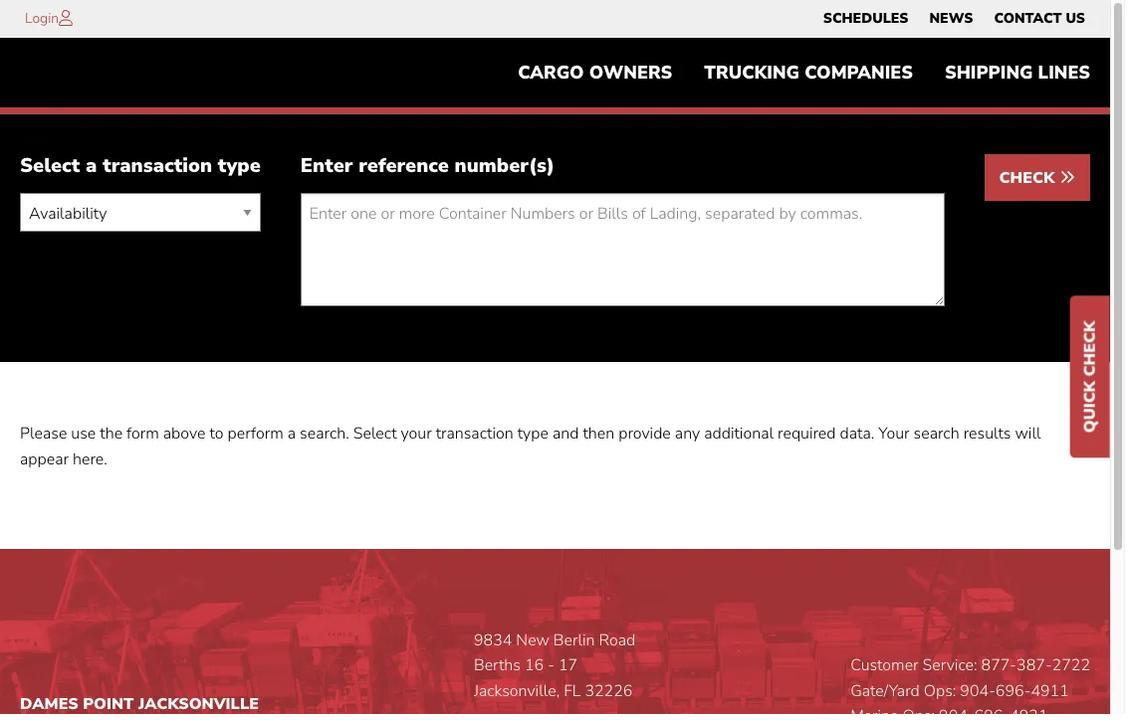 Task type: locate. For each thing, give the bounding box(es) containing it.
to
[[210, 424, 224, 445]]

0 vertical spatial menu bar
[[813, 5, 1096, 33]]

select
[[20, 153, 80, 180], [353, 424, 397, 445]]

new
[[516, 630, 549, 652]]

appear
[[20, 449, 69, 471]]

menu bar down schedules link
[[502, 53, 1106, 93]]

contact us
[[994, 9, 1085, 28]]

0 horizontal spatial check
[[999, 168, 1059, 190]]

1 horizontal spatial transaction
[[436, 424, 513, 445]]

fl
[[564, 681, 581, 703]]

type left and
[[517, 424, 549, 445]]

gate/yard
[[850, 681, 920, 703]]

type left the enter
[[218, 153, 261, 180]]

1 horizontal spatial a
[[287, 424, 296, 445]]

check
[[999, 168, 1059, 190], [1079, 321, 1101, 377]]

the
[[100, 424, 123, 445]]

jacksonville,
[[474, 681, 560, 703]]

0 horizontal spatial select
[[20, 153, 80, 180]]

32226
[[585, 681, 633, 703]]

Enter reference number(s) text field
[[301, 194, 944, 307]]

1 horizontal spatial check
[[1079, 321, 1101, 377]]

1 vertical spatial transaction
[[436, 424, 513, 445]]

a inside please use the form above to perform a search. select your transaction type and then provide any additional required data. your search results will appear here.
[[287, 424, 296, 445]]

1 vertical spatial select
[[353, 424, 397, 445]]

search.
[[300, 424, 349, 445]]

schedules link
[[823, 5, 908, 33]]

877-
[[981, 655, 1017, 677]]

0 horizontal spatial transaction
[[103, 153, 212, 180]]

0 vertical spatial type
[[218, 153, 261, 180]]

shipping lines link
[[929, 53, 1106, 93]]

1 vertical spatial a
[[287, 424, 296, 445]]

customer service: 877-387-2722 gate/yard ops: 904-696-4911
[[850, 655, 1090, 703]]

lines
[[1038, 61, 1090, 85]]

0 vertical spatial transaction
[[103, 153, 212, 180]]

0 vertical spatial select
[[20, 153, 80, 180]]

387-
[[1017, 655, 1052, 677]]

0 vertical spatial check
[[999, 168, 1059, 190]]

1 vertical spatial type
[[517, 424, 549, 445]]

1 horizontal spatial select
[[353, 424, 397, 445]]

please
[[20, 424, 67, 445]]

select a transaction type
[[20, 153, 261, 180]]

transaction
[[103, 153, 212, 180], [436, 424, 513, 445]]

berths
[[474, 655, 521, 677]]

shipping lines
[[945, 61, 1090, 85]]

berlin
[[553, 630, 595, 652]]

0 vertical spatial a
[[86, 153, 97, 180]]

customer
[[850, 655, 919, 677]]

reference
[[359, 153, 449, 180]]

quick check
[[1079, 321, 1101, 433]]

trucking companies link
[[688, 53, 929, 93]]

696-
[[996, 681, 1031, 703]]

1 vertical spatial check
[[1079, 321, 1101, 377]]

16
[[525, 655, 544, 677]]

footer
[[0, 549, 1110, 715]]

footer containing 9834 new berlin road
[[0, 549, 1110, 715]]

type
[[218, 153, 261, 180], [517, 424, 549, 445]]

1 vertical spatial menu bar
[[502, 53, 1106, 93]]

then
[[583, 424, 615, 445]]

menu bar up the shipping
[[813, 5, 1096, 33]]

login
[[25, 9, 59, 28]]

additional
[[704, 424, 774, 445]]

trucking
[[704, 61, 800, 85]]

ops:
[[924, 681, 956, 703]]

4911
[[1031, 681, 1069, 703]]

0 horizontal spatial type
[[218, 153, 261, 180]]

menu bar
[[813, 5, 1096, 33], [502, 53, 1106, 93]]

1 horizontal spatial type
[[517, 424, 549, 445]]

perform
[[228, 424, 283, 445]]

904-
[[960, 681, 996, 703]]

results
[[963, 424, 1011, 445]]

a
[[86, 153, 97, 180], [287, 424, 296, 445]]

quick check link
[[1070, 296, 1110, 458]]



Task type: vqa. For each thing, say whether or not it's contained in the screenshot.
Jacksonville
no



Task type: describe. For each thing, give the bounding box(es) containing it.
companies
[[805, 61, 913, 85]]

your
[[878, 424, 910, 445]]

cargo owners link
[[502, 53, 688, 93]]

enter reference number(s)
[[301, 153, 555, 180]]

select inside please use the form above to perform a search. select your transaction type and then provide any additional required data. your search results will appear here.
[[353, 424, 397, 445]]

trucking companies
[[704, 61, 913, 85]]

data.
[[840, 424, 874, 445]]

cargo
[[518, 61, 584, 85]]

enter
[[301, 153, 353, 180]]

owners
[[589, 61, 672, 85]]

type inside please use the form above to perform a search. select your transaction type and then provide any additional required data. your search results will appear here.
[[517, 424, 549, 445]]

transaction inside please use the form above to perform a search. select your transaction type and then provide any additional required data. your search results will appear here.
[[436, 424, 513, 445]]

check inside button
[[999, 168, 1059, 190]]

provide
[[619, 424, 671, 445]]

0 horizontal spatial a
[[86, 153, 97, 180]]

2722
[[1052, 655, 1090, 677]]

please use the form above to perform a search. select your transaction type and then provide any additional required data. your search results will appear here.
[[20, 424, 1041, 471]]

-
[[548, 655, 555, 677]]

menu bar containing schedules
[[813, 5, 1096, 33]]

menu bar containing cargo owners
[[502, 53, 1106, 93]]

us
[[1066, 9, 1085, 28]]

service:
[[923, 655, 977, 677]]

9834
[[474, 630, 512, 652]]

road
[[599, 630, 636, 652]]

17
[[559, 655, 578, 677]]

search
[[914, 424, 959, 445]]

contact
[[994, 9, 1062, 28]]

form
[[127, 424, 159, 445]]

login link
[[25, 9, 59, 28]]

cargo owners
[[518, 61, 672, 85]]

number(s)
[[455, 153, 555, 180]]

will
[[1015, 424, 1041, 445]]

shipping
[[945, 61, 1033, 85]]

and
[[553, 424, 579, 445]]

news
[[929, 9, 973, 28]]

9834 new berlin road berths 16 - 17 jacksonville, fl 32226
[[474, 630, 636, 703]]

news link
[[929, 5, 973, 33]]

use
[[71, 424, 96, 445]]

user image
[[59, 10, 73, 26]]

schedules
[[823, 9, 908, 28]]

contact us link
[[994, 5, 1085, 33]]

above
[[163, 424, 206, 445]]

any
[[675, 424, 700, 445]]

check button
[[984, 155, 1090, 201]]

angle double right image
[[1059, 170, 1075, 186]]

required
[[778, 424, 836, 445]]

your
[[401, 424, 432, 445]]

here.
[[73, 449, 107, 471]]

quick
[[1079, 381, 1101, 433]]



